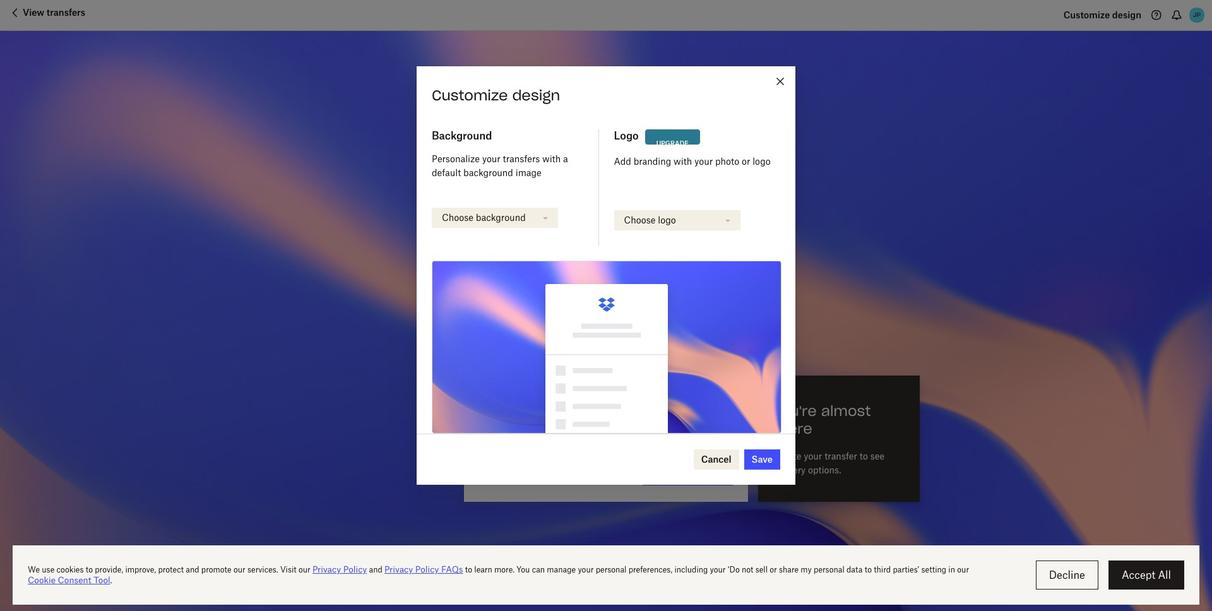 Task type: describe. For each thing, give the bounding box(es) containing it.
04-
[[510, 326, 525, 336]]

background inside the personalize your transfers with a default background image
[[464, 167, 513, 178]]

8.1
[[510, 298, 519, 308]]

customize
[[432, 86, 508, 104]]

options.
[[808, 464, 841, 475]]

choose for choose background
[[442, 212, 474, 223]]

mb for devhome_dm-
[[528, 258, 540, 267]]

with inside the personalize your transfers with a default background image
[[543, 153, 561, 164]]

devhome_lm-
[[525, 285, 587, 296]]

background inside popup button
[[476, 212, 526, 223]]

03-devhome_lm-4k.png row
[[464, 276, 748, 316]]

mb right 100
[[560, 180, 575, 190]]

out
[[515, 180, 529, 190]]

a
[[563, 153, 568, 164]]

10.6
[[510, 339, 524, 348]]

your for background
[[482, 153, 501, 164]]

or
[[742, 156, 750, 167]]

test transfer
[[479, 158, 557, 173]]

email
[[523, 207, 547, 218]]

choose background
[[442, 212, 526, 223]]

add
[[614, 156, 631, 167]]

test
[[479, 158, 505, 173]]

0 vertical spatial logo
[[753, 156, 771, 167]]

04-layers_dm-4k.png cell
[[479, 324, 710, 349]]

04-layers_dm-4k.png row
[[464, 316, 748, 356]]

upgrade inside logo upgrade
[[657, 139, 689, 147]]

03-devhome_dm-4k.png cell
[[479, 243, 710, 268]]

03- for devhome_dm-
[[510, 245, 525, 255]]

design
[[512, 86, 560, 104]]

cancel button
[[694, 450, 739, 470]]

almost
[[821, 402, 871, 420]]

1 horizontal spatial with
[[674, 156, 692, 167]]

cancel
[[701, 454, 732, 465]]

choose background button
[[430, 206, 560, 230]]

4k.png for devhome_lm-
[[587, 285, 617, 296]]

tab list containing link
[[479, 197, 733, 228]]

03- for devhome_lm-
[[510, 285, 525, 296]]

you're almost there
[[774, 402, 871, 438]]

link
[[484, 207, 503, 218]]

choose logo button
[[612, 208, 742, 232]]

logo upgrade
[[614, 129, 689, 147]]



Task type: locate. For each thing, give the bounding box(es) containing it.
background
[[432, 129, 492, 142]]

mb for devhome_lm-
[[521, 298, 534, 308]]

your inside create your transfer to see delivery options.
[[804, 451, 822, 461]]

03-devhome_dm-4k.png 9.39 mb
[[510, 245, 619, 267]]

your
[[482, 153, 501, 164], [695, 156, 713, 167], [804, 451, 822, 461]]

4k.png inside 03-devhome_lm-4k.png 8.1 mb
[[587, 285, 617, 296]]

choose
[[442, 212, 474, 223], [624, 215, 656, 225]]

mb inside 04-layers_dm-4k.png 10.6 mb
[[526, 339, 539, 348]]

link tab
[[479, 197, 508, 228]]

upgrade up the add branding with your photo or logo
[[657, 139, 689, 147]]

to
[[860, 451, 868, 461]]

transfer up of
[[508, 158, 557, 173]]

1 vertical spatial 4k.png
[[587, 285, 617, 296]]

see
[[871, 451, 885, 461]]

mb for layers_dm-
[[526, 339, 539, 348]]

03-devhome_lm-4k.png 8.1 mb
[[510, 285, 617, 308]]

with
[[543, 153, 561, 164], [674, 156, 692, 167]]

layers_dm-
[[525, 326, 575, 336]]

0 vertical spatial transfer
[[508, 158, 557, 173]]

2 vertical spatial 4k.png
[[575, 326, 605, 336]]

your inside the personalize your transfers with a default background image
[[482, 153, 501, 164]]

transfers
[[503, 153, 540, 164]]

personalize
[[432, 153, 480, 164]]

logo
[[614, 129, 639, 142]]

choose inside dropdown button
[[624, 215, 656, 225]]

tab list
[[479, 197, 733, 228]]

1 horizontal spatial choose
[[624, 215, 656, 225]]

upgrade
[[657, 139, 689, 147], [583, 182, 610, 190]]

mb inside 03-devhome_dm-4k.png 9.39 mb
[[528, 258, 540, 267]]

transfer inside create your transfer to see delivery options.
[[825, 451, 858, 461]]

28.1 mb out of 100 mb
[[479, 180, 575, 190]]

0 horizontal spatial logo
[[658, 215, 676, 225]]

03-devhome_dm-4k.png row
[[464, 235, 748, 276]]

0 horizontal spatial your
[[482, 153, 501, 164]]

mb left out
[[498, 180, 513, 190]]

mb
[[498, 180, 513, 190], [560, 180, 575, 190], [528, 258, 540, 267], [521, 298, 534, 308], [526, 339, 539, 348]]

1 horizontal spatial logo
[[753, 156, 771, 167]]

mb inside 03-devhome_lm-4k.png 8.1 mb
[[521, 298, 534, 308]]

your for you're almost there
[[804, 451, 822, 461]]

1 vertical spatial 03-
[[510, 285, 525, 296]]

1 vertical spatial background
[[476, 212, 526, 223]]

1 vertical spatial logo
[[658, 215, 676, 225]]

4k.png for devhome_dm-
[[588, 245, 619, 255]]

with down upgrade button
[[674, 156, 692, 167]]

04-layers_dm-4k.png 10.6 mb
[[510, 326, 605, 348]]

devhome_dm-
[[525, 245, 588, 255]]

100
[[542, 180, 557, 190]]

your left photo
[[695, 156, 713, 167]]

03- inside 03-devhome_dm-4k.png 9.39 mb
[[510, 245, 525, 255]]

logo right or
[[753, 156, 771, 167]]

upgrade right 100
[[583, 182, 610, 190]]

4k.png inside 03-devhome_dm-4k.png 9.39 mb
[[588, 245, 619, 255]]

transfer up the options.
[[825, 451, 858, 461]]

delivery
[[774, 464, 806, 475]]

mb right 10.6
[[526, 339, 539, 348]]

0 vertical spatial background
[[464, 167, 513, 178]]

of
[[531, 180, 539, 190]]

choose inside popup button
[[442, 212, 474, 223]]

you're
[[774, 402, 817, 420]]

03- up 8.1
[[510, 285, 525, 296]]

logo down the branding
[[658, 215, 676, 225]]

upgrade button
[[645, 129, 700, 153]]

28.1
[[479, 180, 496, 190]]

2 horizontal spatial your
[[804, 451, 822, 461]]

background
[[464, 167, 513, 178], [476, 212, 526, 223]]

4k.png down '03-devhome_lm-4k.png' cell
[[575, 326, 605, 336]]

customize design
[[432, 86, 560, 104]]

1 03- from the top
[[510, 245, 525, 255]]

0 horizontal spatial transfer
[[508, 158, 557, 173]]

0 horizontal spatial with
[[543, 153, 561, 164]]

4k.png
[[588, 245, 619, 255], [587, 285, 617, 296], [575, 326, 605, 336]]

03-
[[510, 245, 525, 255], [510, 285, 525, 296]]

personalize your transfers with a default background image
[[432, 153, 568, 178]]

branding
[[634, 156, 671, 167]]

0 vertical spatial 4k.png
[[588, 245, 619, 255]]

1 horizontal spatial transfer
[[825, 451, 858, 461]]

add branding with your photo or logo
[[614, 156, 771, 167]]

default
[[432, 167, 461, 178]]

create your transfer to see delivery options.
[[774, 451, 885, 475]]

choose up the 03-devhome_dm-4k.png row
[[624, 215, 656, 225]]

4k.png down the 03-devhome_dm-4k.png row
[[587, 285, 617, 296]]

2 03- from the top
[[510, 285, 525, 296]]

0 vertical spatial upgrade
[[657, 139, 689, 147]]

save
[[752, 454, 773, 465]]

4k.png for layers_dm-
[[575, 326, 605, 336]]

03- up 9.39
[[510, 245, 525, 255]]

9.39
[[510, 258, 526, 267]]

choose for choose logo
[[624, 215, 656, 225]]

choose left link "tab"
[[442, 212, 474, 223]]

file transfers settings modal dialog
[[417, 4, 796, 611]]

03- inside 03-devhome_lm-4k.png 8.1 mb
[[510, 285, 525, 296]]

03-devhome_lm-4k.png cell
[[479, 283, 710, 308]]

with left a
[[543, 153, 561, 164]]

logo
[[753, 156, 771, 167], [658, 215, 676, 225]]

photo
[[715, 156, 740, 167]]

create
[[774, 451, 802, 461]]

transfer
[[508, 158, 557, 173], [825, 451, 858, 461]]

logo inside dropdown button
[[658, 215, 676, 225]]

0 horizontal spatial choose
[[442, 212, 474, 223]]

mb right 8.1
[[521, 298, 534, 308]]

1 vertical spatial upgrade
[[583, 182, 610, 190]]

save button
[[744, 450, 781, 470]]

your up the options.
[[804, 451, 822, 461]]

there
[[774, 420, 813, 438]]

image
[[516, 167, 542, 178]]

4k.png up 03-devhome_lm-4k.png row
[[588, 245, 619, 255]]

choose logo
[[624, 215, 676, 225]]

1 horizontal spatial your
[[695, 156, 713, 167]]

email tab
[[518, 197, 552, 228]]

4k.png inside 04-layers_dm-4k.png 10.6 mb
[[575, 326, 605, 336]]

0 vertical spatial 03-
[[510, 245, 525, 255]]

your up 28.1
[[482, 153, 501, 164]]

1 vertical spatial transfer
[[825, 451, 858, 461]]

mb right 9.39
[[528, 258, 540, 267]]

0 horizontal spatial upgrade
[[583, 182, 610, 190]]

1 horizontal spatial upgrade
[[657, 139, 689, 147]]



Task type: vqa. For each thing, say whether or not it's contained in the screenshot.


